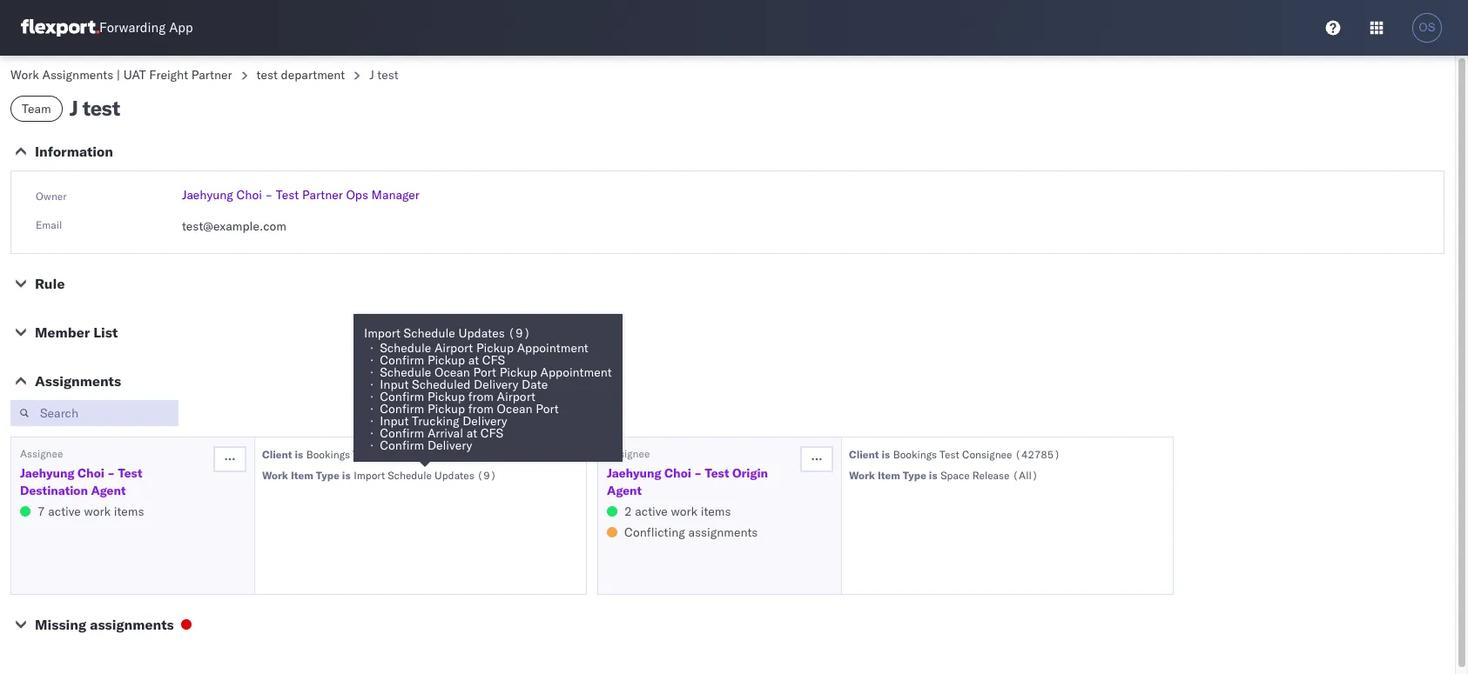 Task type: locate. For each thing, give the bounding box(es) containing it.
2 horizontal spatial work
[[849, 469, 875, 483]]

choi inside 'assignee jaehyung choi - test destination agent'
[[77, 466, 104, 482]]

assignments
[[42, 67, 113, 83], [35, 373, 121, 390]]

0 vertical spatial input
[[380, 377, 409, 393]]

1 assignee from the left
[[20, 448, 63, 461]]

assignments left |
[[42, 67, 113, 83]]

delivery down trucking
[[428, 438, 472, 454]]

0 horizontal spatial (42785)
[[428, 449, 474, 462]]

2 (42785) from the left
[[1015, 449, 1061, 462]]

0 horizontal spatial (9)
[[477, 469, 497, 483]]

1 agent from the left
[[91, 483, 126, 499]]

missing
[[35, 617, 86, 634]]

items down jaehyung choi - test origin agent link
[[701, 504, 731, 520]]

·
[[370, 341, 374, 356], [370, 353, 374, 368], [370, 365, 374, 381], [370, 377, 374, 393], [370, 389, 374, 405], [370, 402, 374, 417], [370, 414, 374, 429], [370, 426, 374, 442], [370, 438, 374, 454]]

assignments right the missing on the bottom left of the page
[[90, 617, 174, 634]]

0 horizontal spatial work item type is
[[262, 469, 351, 483]]

department
[[281, 67, 345, 83]]

confirm up scheduled at the bottom left of the page
[[380, 353, 424, 368]]

1 active from the left
[[48, 504, 81, 520]]

input
[[380, 377, 409, 393], [380, 414, 409, 429]]

2 client from the left
[[849, 449, 879, 462]]

3 confirm from the top
[[380, 402, 424, 417]]

active
[[48, 504, 81, 520], [635, 504, 668, 520]]

work for jaehyung choi - test origin agent
[[849, 469, 875, 483]]

ocean up trucking
[[435, 365, 470, 381]]

list
[[93, 324, 118, 341]]

(9) inside the import schedule updates (9) ·  schedule airport pickup appointment ·  confirm pickup at cfs ·  schedule ocean port pickup appointment ·  input scheduled delivery date ·  confirm pickup from airport ·  confirm pickup from ocean port ·  input trucking delivery ·  confirm arrival at cfs ·  confirm delivery
[[508, 326, 531, 341]]

scheduled
[[412, 377, 471, 393]]

test left department
[[257, 67, 278, 83]]

1 vertical spatial j
[[69, 95, 78, 121]]

consignee up import schedule updates (9)
[[375, 449, 425, 462]]

active for 2
[[635, 504, 668, 520]]

0 vertical spatial j
[[369, 67, 374, 83]]

1 bookings from the left
[[306, 449, 350, 462]]

conflicting assignments
[[624, 525, 758, 541]]

1 horizontal spatial bookings
[[893, 449, 937, 462]]

2 items from the left
[[701, 504, 731, 520]]

- up 2 active work items
[[694, 466, 702, 482]]

jaehyung choi - test partner ops manager link
[[182, 187, 420, 203]]

2
[[624, 504, 632, 520]]

rule
[[35, 275, 65, 293]]

jaehyung inside assignee jaehyung choi - test origin agent
[[607, 466, 662, 482]]

1 horizontal spatial choi
[[236, 187, 262, 203]]

test up test@example.com
[[276, 187, 299, 203]]

cfs
[[482, 353, 505, 368], [481, 426, 503, 442]]

delivery left date in the bottom left of the page
[[474, 377, 519, 393]]

0 horizontal spatial jaehyung
[[20, 466, 74, 482]]

type for jaehyung choi - test origin agent
[[903, 469, 927, 483]]

work up conflicting assignments
[[671, 504, 698, 520]]

0 horizontal spatial choi
[[77, 466, 104, 482]]

7
[[37, 504, 45, 520]]

choi up test@example.com
[[236, 187, 262, 203]]

1 horizontal spatial j test
[[369, 67, 399, 83]]

1 items from the left
[[114, 504, 144, 520]]

confirm down scheduled at the bottom left of the page
[[380, 402, 424, 417]]

1 horizontal spatial j
[[369, 67, 374, 83]]

at
[[468, 353, 479, 368], [467, 426, 477, 442]]

(9) down the import schedule updates (9) ·  schedule airport pickup appointment ·  confirm pickup at cfs ·  schedule ocean port pickup appointment ·  input scheduled delivery date ·  confirm pickup from airport ·  confirm pickup from ocean port ·  input trucking delivery ·  confirm arrival at cfs ·  confirm delivery
[[477, 469, 497, 483]]

test
[[276, 187, 299, 203], [353, 449, 373, 462], [940, 449, 960, 462], [118, 466, 142, 482], [705, 466, 729, 482]]

updates up scheduled at the bottom left of the page
[[458, 326, 505, 341]]

1 item from the left
[[291, 469, 313, 483]]

0 vertical spatial delivery
[[474, 377, 519, 393]]

1 horizontal spatial consignee
[[962, 449, 1012, 462]]

(9)
[[508, 326, 531, 341], [477, 469, 497, 483]]

ocean
[[435, 365, 470, 381], [497, 402, 533, 417]]

(42785)
[[428, 449, 474, 462], [1015, 449, 1061, 462]]

jaehyung up test@example.com
[[182, 187, 233, 203]]

test right department
[[377, 67, 399, 83]]

import inside the import schedule updates (9) ·  schedule airport pickup appointment ·  confirm pickup at cfs ·  schedule ocean port pickup appointment ·  input scheduled delivery date ·  confirm pickup from airport ·  confirm pickup from ocean port ·  input trucking delivery ·  confirm arrival at cfs ·  confirm delivery
[[364, 326, 401, 341]]

- up 7 active work items
[[107, 466, 115, 482]]

0 horizontal spatial consignee
[[375, 449, 425, 462]]

active right 7
[[48, 504, 81, 520]]

test department link
[[257, 67, 345, 83]]

2 work item type is from the left
[[849, 469, 938, 483]]

work
[[84, 504, 111, 520], [671, 504, 698, 520]]

j right 'team'
[[69, 95, 78, 121]]

confirm up trucking
[[380, 389, 424, 405]]

j test
[[369, 67, 399, 83], [69, 95, 120, 121]]

1 horizontal spatial test
[[257, 67, 278, 83]]

- for jaehyung choi - test origin agent
[[694, 466, 702, 482]]

updates for import schedule updates (9)
[[435, 469, 474, 483]]

j right department
[[369, 67, 374, 83]]

j
[[369, 67, 374, 83], [69, 95, 78, 121]]

1 client from the left
[[262, 449, 292, 462]]

1 horizontal spatial agent
[[607, 483, 642, 499]]

1 from from the top
[[468, 389, 494, 405]]

1 horizontal spatial work
[[671, 504, 698, 520]]

jaehyung inside 'assignee jaehyung choi - test destination agent'
[[20, 466, 74, 482]]

2 horizontal spatial jaehyung
[[607, 466, 662, 482]]

consignee up space release (all)
[[962, 449, 1012, 462]]

0 horizontal spatial type
[[316, 469, 340, 483]]

work down jaehyung choi - test destination agent link
[[84, 504, 111, 520]]

1 vertical spatial input
[[380, 414, 409, 429]]

client for jaehyung choi - test destination agent
[[262, 449, 292, 462]]

assignments down 2 active work items
[[688, 525, 758, 541]]

from down scheduled at the bottom left of the page
[[468, 402, 494, 417]]

1 confirm from the top
[[380, 353, 424, 368]]

work
[[10, 67, 39, 83], [262, 469, 288, 483], [849, 469, 875, 483]]

forwarding app link
[[21, 19, 193, 37]]

confirm up import schedule updates (9)
[[380, 438, 424, 454]]

assignments
[[688, 525, 758, 541], [90, 617, 174, 634]]

jaehyung up 2
[[607, 466, 662, 482]]

assignee up 2
[[607, 448, 650, 461]]

1 vertical spatial at
[[467, 426, 477, 442]]

0 vertical spatial ocean
[[435, 365, 470, 381]]

assignments for conflicting assignments
[[688, 525, 758, 541]]

1 work item type is from the left
[[262, 469, 351, 483]]

work item type is for jaehyung choi - test origin agent
[[849, 469, 938, 483]]

j test down |
[[69, 95, 120, 121]]

2 horizontal spatial choi
[[665, 466, 691, 482]]

agent inside 'assignee jaehyung choi - test destination agent'
[[91, 483, 126, 499]]

1 vertical spatial delivery
[[463, 414, 507, 429]]

airport
[[435, 341, 473, 356], [497, 389, 536, 405]]

0 horizontal spatial j test
[[69, 95, 120, 121]]

items
[[114, 504, 144, 520], [701, 504, 731, 520]]

partner
[[191, 67, 232, 83], [302, 187, 343, 203]]

assignee inside 'assignee jaehyung choi - test destination agent'
[[20, 448, 63, 461]]

0 horizontal spatial -
[[107, 466, 115, 482]]

- inside 'assignee jaehyung choi - test destination agent'
[[107, 466, 115, 482]]

partner right freight at the left top of page
[[191, 67, 232, 83]]

client is bookings test consignee (42785) up import schedule updates (9)
[[262, 449, 474, 462]]

0 vertical spatial j test
[[369, 67, 399, 83]]

confirm left arrival
[[380, 426, 424, 442]]

0 vertical spatial at
[[468, 353, 479, 368]]

- up test@example.com
[[265, 187, 273, 203]]

assignee inside assignee jaehyung choi - test origin agent
[[607, 448, 650, 461]]

choi up 7 active work items
[[77, 466, 104, 482]]

confirm
[[380, 353, 424, 368], [380, 389, 424, 405], [380, 402, 424, 417], [380, 426, 424, 442], [380, 438, 424, 454]]

input left trucking
[[380, 414, 409, 429]]

work item type is
[[262, 469, 351, 483], [849, 469, 938, 483]]

test up import schedule updates (9)
[[353, 449, 373, 462]]

choi for jaehyung choi - test destination agent
[[77, 466, 104, 482]]

1 vertical spatial j test
[[69, 95, 120, 121]]

2 bookings from the left
[[893, 449, 937, 462]]

ocean down date in the bottom left of the page
[[497, 402, 533, 417]]

information
[[35, 143, 113, 160]]

agent for jaehyung choi - test destination agent
[[91, 483, 126, 499]]

1 type from the left
[[316, 469, 340, 483]]

test
[[257, 67, 278, 83], [377, 67, 399, 83], [83, 95, 120, 121]]

test up 7 active work items
[[118, 466, 142, 482]]

manager
[[372, 187, 420, 203]]

2 item from the left
[[878, 469, 900, 483]]

test inside 'assignee jaehyung choi - test destination agent'
[[118, 466, 142, 482]]

1 horizontal spatial ocean
[[497, 402, 533, 417]]

0 vertical spatial airport
[[435, 341, 473, 356]]

4 confirm from the top
[[380, 426, 424, 442]]

0 horizontal spatial work
[[84, 504, 111, 520]]

0 horizontal spatial client
[[262, 449, 292, 462]]

delivery
[[474, 377, 519, 393], [463, 414, 507, 429], [428, 438, 472, 454]]

2 horizontal spatial test
[[377, 67, 399, 83]]

port
[[473, 365, 497, 381], [536, 402, 559, 417]]

jaehyung
[[182, 187, 233, 203], [20, 466, 74, 482], [607, 466, 662, 482]]

0 vertical spatial partner
[[191, 67, 232, 83]]

0 vertical spatial updates
[[458, 326, 505, 341]]

assignee up destination
[[20, 448, 63, 461]]

jaehyung choi - test partner ops manager
[[182, 187, 420, 203]]

(42785) for jaehyung choi - test origin agent
[[1015, 449, 1061, 462]]

airport right scheduled at the bottom left of the page
[[497, 389, 536, 405]]

2 type from the left
[[903, 469, 927, 483]]

0 horizontal spatial assignments
[[90, 617, 174, 634]]

0 horizontal spatial airport
[[435, 341, 473, 356]]

-
[[265, 187, 273, 203], [107, 466, 115, 482], [694, 466, 702, 482]]

port down date in the bottom left of the page
[[536, 402, 559, 417]]

1 horizontal spatial active
[[635, 504, 668, 520]]

client is bookings test consignee (42785) up space
[[849, 449, 1061, 462]]

choi up 2 active work items
[[665, 466, 691, 482]]

1 horizontal spatial client
[[849, 449, 879, 462]]

9 · from the top
[[370, 438, 374, 454]]

2 active from the left
[[635, 504, 668, 520]]

(42785) for jaehyung choi - test destination agent
[[428, 449, 474, 462]]

forwarding app
[[99, 20, 193, 36]]

1 horizontal spatial (42785)
[[1015, 449, 1061, 462]]

0 horizontal spatial bookings
[[306, 449, 350, 462]]

ops
[[346, 187, 368, 203]]

type
[[316, 469, 340, 483], [903, 469, 927, 483]]

choi inside assignee jaehyung choi - test origin agent
[[665, 466, 691, 482]]

Search text field
[[10, 401, 179, 427]]

1 horizontal spatial item
[[878, 469, 900, 483]]

from left date in the bottom left of the page
[[468, 389, 494, 405]]

2 confirm from the top
[[380, 389, 424, 405]]

delivery right trucking
[[463, 414, 507, 429]]

agent up 2
[[607, 483, 642, 499]]

1 consignee from the left
[[375, 449, 425, 462]]

(9) up date in the bottom left of the page
[[508, 326, 531, 341]]

1 horizontal spatial assignments
[[688, 525, 758, 541]]

1 client is bookings test consignee (42785) from the left
[[262, 449, 474, 462]]

updates
[[458, 326, 505, 341], [435, 469, 474, 483]]

items down jaehyung choi - test destination agent link
[[114, 504, 144, 520]]

2 horizontal spatial -
[[694, 466, 702, 482]]

0 horizontal spatial items
[[114, 504, 144, 520]]

0 vertical spatial port
[[473, 365, 497, 381]]

1 horizontal spatial items
[[701, 504, 731, 520]]

at right arrival
[[467, 426, 477, 442]]

1 (42785) from the left
[[428, 449, 474, 462]]

0 horizontal spatial assignee
[[20, 448, 63, 461]]

0 horizontal spatial agent
[[91, 483, 126, 499]]

is
[[295, 449, 303, 462], [882, 449, 890, 462], [342, 469, 351, 483], [929, 469, 938, 483]]

from
[[468, 389, 494, 405], [468, 402, 494, 417]]

1 horizontal spatial client is bookings test consignee (42785)
[[849, 449, 1061, 462]]

appointment
[[517, 341, 589, 356], [540, 365, 612, 381]]

2 client is bookings test consignee (42785) from the left
[[849, 449, 1061, 462]]

test inside assignee jaehyung choi - test origin agent
[[705, 466, 729, 482]]

- inside assignee jaehyung choi - test origin agent
[[694, 466, 702, 482]]

1 vertical spatial (9)
[[477, 469, 497, 483]]

2 consignee from the left
[[962, 449, 1012, 462]]

1 horizontal spatial partner
[[302, 187, 343, 203]]

agent
[[91, 483, 126, 499], [607, 483, 642, 499]]

bookings
[[306, 449, 350, 462], [893, 449, 937, 462]]

forwarding
[[99, 20, 166, 36]]

1 vertical spatial updates
[[435, 469, 474, 483]]

1 vertical spatial partner
[[302, 187, 343, 203]]

work assignments | uat freight partner link
[[10, 67, 232, 83]]

test down |
[[83, 95, 120, 121]]

import
[[364, 326, 401, 341], [354, 469, 385, 483]]

consignee
[[375, 449, 425, 462], [962, 449, 1012, 462]]

item
[[291, 469, 313, 483], [878, 469, 900, 483]]

1 vertical spatial assignments
[[90, 617, 174, 634]]

0 horizontal spatial port
[[473, 365, 497, 381]]

2 · from the top
[[370, 353, 374, 368]]

test left origin
[[705, 466, 729, 482]]

updates inside the import schedule updates (9) ·  schedule airport pickup appointment ·  confirm pickup at cfs ·  schedule ocean port pickup appointment ·  input scheduled delivery date ·  confirm pickup from airport ·  confirm pickup from ocean port ·  input trucking delivery ·  confirm arrival at cfs ·  confirm delivery
[[458, 326, 505, 341]]

partner left ops
[[302, 187, 343, 203]]

1 horizontal spatial type
[[903, 469, 927, 483]]

0 vertical spatial import
[[364, 326, 401, 341]]

0 vertical spatial assignments
[[688, 525, 758, 541]]

uat
[[123, 67, 146, 83]]

1 work from the left
[[84, 504, 111, 520]]

at up scheduled at the bottom left of the page
[[468, 353, 479, 368]]

trucking
[[412, 414, 459, 429]]

pickup
[[476, 341, 514, 356], [428, 353, 465, 368], [500, 365, 537, 381], [428, 389, 465, 405], [428, 402, 465, 417]]

schedule
[[404, 326, 455, 341], [380, 341, 431, 356], [380, 365, 431, 381], [388, 469, 432, 483]]

active up conflicting
[[635, 504, 668, 520]]

item for jaehyung choi - test origin agent
[[878, 469, 900, 483]]

1 horizontal spatial assignee
[[607, 448, 650, 461]]

2 assignee from the left
[[607, 448, 650, 461]]

2 work from the left
[[671, 504, 698, 520]]

agent up 7 active work items
[[91, 483, 126, 499]]

1 vertical spatial airport
[[497, 389, 536, 405]]

team
[[22, 101, 51, 117]]

0 horizontal spatial client is bookings test consignee (42785)
[[262, 449, 474, 462]]

port right scheduled at the bottom left of the page
[[473, 365, 497, 381]]

client
[[262, 449, 292, 462], [849, 449, 879, 462]]

1 horizontal spatial jaehyung
[[182, 187, 233, 203]]

1 input from the top
[[380, 377, 409, 393]]

agent inside assignee jaehyung choi - test origin agent
[[607, 483, 642, 499]]

1 horizontal spatial work
[[262, 469, 288, 483]]

0 horizontal spatial j
[[69, 95, 78, 121]]

client is bookings test consignee (42785) for jaehyung choi - test origin agent
[[849, 449, 1061, 462]]

origin
[[732, 466, 768, 482]]

j test right department
[[369, 67, 399, 83]]

1 vertical spatial ocean
[[497, 402, 533, 417]]

updates down arrival
[[435, 469, 474, 483]]

updates for import schedule updates (9) ·  schedule airport pickup appointment ·  confirm pickup at cfs ·  schedule ocean port pickup appointment ·  input scheduled delivery date ·  confirm pickup from airport ·  confirm pickup from ocean port ·  input trucking delivery ·  confirm arrival at cfs ·  confirm delivery
[[458, 326, 505, 341]]

(42785) down arrival
[[428, 449, 474, 462]]

2 agent from the left
[[607, 483, 642, 499]]

0 horizontal spatial item
[[291, 469, 313, 483]]

client is bookings test consignee (42785)
[[262, 449, 474, 462], [849, 449, 1061, 462]]

assignments up search text field
[[35, 373, 121, 390]]

1 horizontal spatial (9)
[[508, 326, 531, 341]]

0 horizontal spatial test
[[83, 95, 120, 121]]

airport up scheduled at the bottom left of the page
[[435, 341, 473, 356]]

client is bookings test consignee (42785) for jaehyung choi - test destination agent
[[262, 449, 474, 462]]

1 vertical spatial import
[[354, 469, 385, 483]]

jaehyung up destination
[[20, 466, 74, 482]]

assignee
[[20, 448, 63, 461], [607, 448, 650, 461]]

0 vertical spatial (9)
[[508, 326, 531, 341]]

1 horizontal spatial port
[[536, 402, 559, 417]]

1 vertical spatial cfs
[[481, 426, 503, 442]]

choi
[[236, 187, 262, 203], [77, 466, 104, 482], [665, 466, 691, 482]]

3 · from the top
[[370, 365, 374, 381]]

0 horizontal spatial active
[[48, 504, 81, 520]]

(42785) up (all)
[[1015, 449, 1061, 462]]

input left scheduled at the bottom left of the page
[[380, 377, 409, 393]]

1 horizontal spatial work item type is
[[849, 469, 938, 483]]



Task type: vqa. For each thing, say whether or not it's contained in the screenshot.
on in 1 On Shipment
no



Task type: describe. For each thing, give the bounding box(es) containing it.
assignee jaehyung choi - test destination agent
[[20, 448, 142, 499]]

work assignments | uat freight partner
[[10, 67, 232, 83]]

jaehyung for jaehyung choi - test destination agent
[[20, 466, 74, 482]]

8 · from the top
[[370, 426, 374, 442]]

item for jaehyung choi - test destination agent
[[291, 469, 313, 483]]

test@example.com
[[182, 219, 287, 234]]

space release (all)
[[941, 469, 1038, 483]]

member
[[35, 324, 90, 341]]

destination
[[20, 483, 88, 499]]

(9) for import schedule updates (9)
[[477, 469, 497, 483]]

release
[[973, 469, 1010, 483]]

|
[[117, 67, 120, 83]]

7 active work items
[[37, 504, 144, 520]]

arrival
[[428, 426, 463, 442]]

1 vertical spatial port
[[536, 402, 559, 417]]

test up space
[[940, 449, 960, 462]]

5 · from the top
[[370, 389, 374, 405]]

client for jaehyung choi - test origin agent
[[849, 449, 879, 462]]

owner
[[36, 190, 67, 203]]

2 active work items
[[624, 504, 731, 520]]

test department
[[257, 67, 345, 83]]

work for jaehyung choi - test destination agent
[[262, 469, 288, 483]]

conflicting
[[624, 525, 685, 541]]

freight
[[149, 67, 188, 83]]

0 horizontal spatial work
[[10, 67, 39, 83]]

os button
[[1407, 8, 1448, 48]]

7 · from the top
[[370, 414, 374, 429]]

member list
[[35, 324, 118, 341]]

1 vertical spatial appointment
[[540, 365, 612, 381]]

flexport. image
[[21, 19, 99, 37]]

work for origin
[[671, 504, 698, 520]]

assignee jaehyung choi - test origin agent
[[607, 448, 768, 499]]

0 vertical spatial assignments
[[42, 67, 113, 83]]

- for jaehyung choi - test destination agent
[[107, 466, 115, 482]]

work for destination
[[84, 504, 111, 520]]

consignee for jaehyung choi - test origin agent
[[962, 449, 1012, 462]]

consignee for jaehyung choi - test destination agent
[[375, 449, 425, 462]]

(9) for import schedule updates (9) ·  schedule airport pickup appointment ·  confirm pickup at cfs ·  schedule ocean port pickup appointment ·  input scheduled delivery date ·  confirm pickup from airport ·  confirm pickup from ocean port ·  input trucking delivery ·  confirm arrival at cfs ·  confirm delivery
[[508, 326, 531, 341]]

bookings for jaehyung choi - test destination agent
[[306, 449, 350, 462]]

2 input from the top
[[380, 414, 409, 429]]

assignee for jaehyung choi - test origin agent
[[607, 448, 650, 461]]

1 horizontal spatial -
[[265, 187, 273, 203]]

(all)
[[1013, 469, 1038, 483]]

choi for jaehyung choi - test origin agent
[[665, 466, 691, 482]]

agent for jaehyung choi - test origin agent
[[607, 483, 642, 499]]

1 horizontal spatial airport
[[497, 389, 536, 405]]

0 horizontal spatial ocean
[[435, 365, 470, 381]]

0 vertical spatial appointment
[[517, 341, 589, 356]]

1 · from the top
[[370, 341, 374, 356]]

date
[[522, 377, 548, 393]]

jaehyung for jaehyung choi - test origin agent
[[607, 466, 662, 482]]

0 horizontal spatial partner
[[191, 67, 232, 83]]

jaehyung choi - test origin agent link
[[607, 465, 799, 500]]

active for 7
[[48, 504, 81, 520]]

work item type is for jaehyung choi - test destination agent
[[262, 469, 351, 483]]

os
[[1419, 21, 1436, 34]]

jaehyung choi - test destination agent link
[[20, 465, 212, 500]]

import schedule updates (9) ·  schedule airport pickup appointment ·  confirm pickup at cfs ·  schedule ocean port pickup appointment ·  input scheduled delivery date ·  confirm pickup from airport ·  confirm pickup from ocean port ·  input trucking delivery ·  confirm arrival at cfs ·  confirm delivery
[[364, 326, 612, 454]]

4 · from the top
[[370, 377, 374, 393]]

5 confirm from the top
[[380, 438, 424, 454]]

bookings for jaehyung choi - test origin agent
[[893, 449, 937, 462]]

2 from from the top
[[468, 402, 494, 417]]

assignee for jaehyung choi - test destination agent
[[20, 448, 63, 461]]

missing assignments
[[35, 617, 174, 634]]

1 vertical spatial assignments
[[35, 373, 121, 390]]

items for 2 active work items
[[701, 504, 731, 520]]

app
[[169, 20, 193, 36]]

import for import schedule updates (9) ·  schedule airport pickup appointment ·  confirm pickup at cfs ·  schedule ocean port pickup appointment ·  input scheduled delivery date ·  confirm pickup from airport ·  confirm pickup from ocean port ·  input trucking delivery ·  confirm arrival at cfs ·  confirm delivery
[[364, 326, 401, 341]]

6 · from the top
[[370, 402, 374, 417]]

assignments for missing assignments
[[90, 617, 174, 634]]

import schedule updates (9)
[[354, 469, 497, 483]]

email
[[36, 219, 62, 232]]

space
[[941, 469, 970, 483]]

type for jaehyung choi - test destination agent
[[316, 469, 340, 483]]

0 vertical spatial cfs
[[482, 353, 505, 368]]

items for 7 active work items
[[114, 504, 144, 520]]

import for import schedule updates (9)
[[354, 469, 385, 483]]

2 vertical spatial delivery
[[428, 438, 472, 454]]



